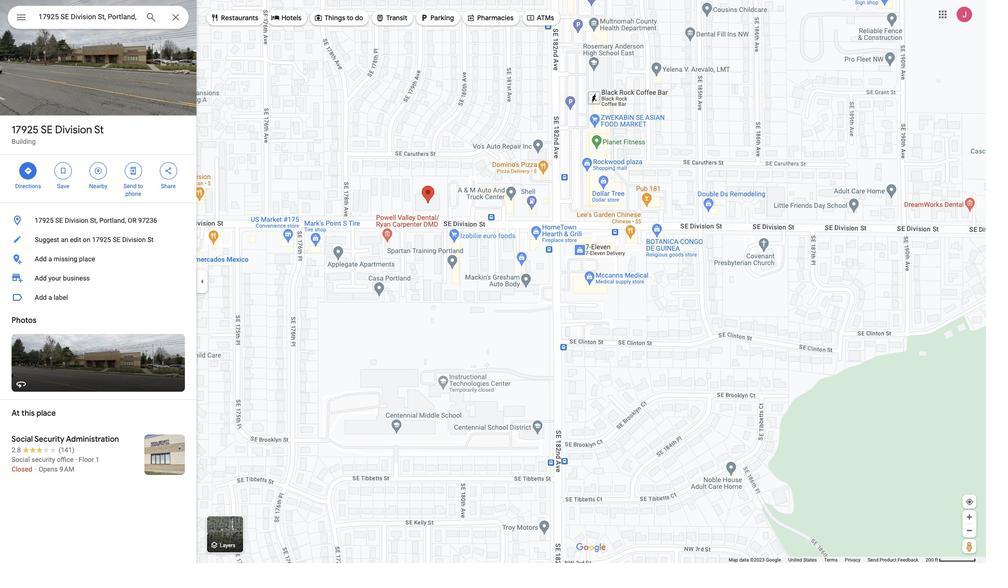 Task type: vqa. For each thing, say whether or not it's contained in the screenshot.
THE ST within the "17925 SE Division St Building"
yes



Task type: describe. For each thing, give the bounding box(es) containing it.
google
[[766, 558, 782, 563]]

privacy button
[[846, 558, 861, 564]]

ft
[[936, 558, 939, 563]]

security
[[32, 456, 55, 464]]

200 ft button
[[926, 558, 977, 563]]

·
[[75, 456, 77, 464]]

st inside the "17925 se division st building"
[[94, 123, 104, 137]]

transit
[[387, 13, 408, 22]]

collapse side panel image
[[197, 277, 208, 287]]

administration
[[66, 435, 119, 445]]


[[314, 13, 323, 23]]

 parking
[[420, 13, 454, 23]]

200 ft
[[926, 558, 939, 563]]

show your location image
[[966, 498, 975, 507]]

 hotels
[[271, 13, 302, 23]]


[[94, 166, 103, 176]]

terms
[[825, 558, 838, 563]]

states
[[804, 558, 818, 563]]


[[527, 13, 535, 23]]

add a label
[[35, 294, 68, 302]]

add a missing place button
[[0, 250, 197, 269]]

suggest
[[35, 236, 59, 244]]

suggest an edit on 17925 se division st button
[[0, 230, 197, 250]]

2 vertical spatial se
[[113, 236, 121, 244]]

floor
[[79, 456, 94, 464]]

directions
[[15, 183, 41, 190]]

building
[[12, 138, 36, 146]]

17925 se division st building
[[12, 123, 104, 146]]

se for st
[[41, 123, 53, 137]]

2.8
[[12, 447, 21, 454]]

1 vertical spatial place
[[37, 409, 56, 419]]

share
[[161, 183, 176, 190]]

17925 for st,
[[35, 217, 54, 225]]

nearby
[[89, 183, 107, 190]]

social for social security administration
[[12, 435, 33, 445]]

17925 se division st main content
[[0, 0, 197, 564]]

closed
[[12, 466, 32, 474]]

send for send to phone
[[124, 183, 137, 190]]

st,
[[90, 217, 98, 225]]


[[420, 13, 429, 23]]

add a label button
[[0, 288, 197, 307]]

google account: james peterson  
(james.peterson1902@gmail.com) image
[[957, 7, 973, 22]]

17925 SE Division St, Portland, OR 97236 field
[[8, 6, 189, 29]]

 transit
[[376, 13, 408, 23]]

missing
[[54, 255, 77, 263]]


[[164, 166, 173, 176]]

map
[[729, 558, 739, 563]]

map data ©2023 google
[[729, 558, 782, 563]]

division for st,
[[65, 217, 88, 225]]

add for add a label
[[35, 294, 47, 302]]


[[211, 13, 219, 23]]


[[15, 11, 27, 24]]

on
[[83, 236, 90, 244]]

 button
[[8, 6, 35, 31]]

se for st,
[[55, 217, 63, 225]]

restaurants
[[221, 13, 259, 22]]

17925 se division st, portland, or 97236
[[35, 217, 157, 225]]

terms button
[[825, 558, 838, 564]]

opens
[[39, 466, 58, 474]]

(141)
[[59, 447, 75, 454]]

17925 se division st, portland, or 97236 button
[[0, 211, 197, 230]]

google maps element
[[0, 0, 987, 564]]

hotels
[[282, 13, 302, 22]]

layers
[[220, 543, 236, 549]]

parking
[[431, 13, 454, 22]]

social security administration
[[12, 435, 119, 445]]

add your business link
[[0, 269, 197, 288]]

send product feedback
[[868, 558, 919, 563]]

privacy
[[846, 558, 861, 563]]

an
[[61, 236, 68, 244]]

1
[[96, 456, 99, 464]]

social for social security office · floor 1 closed ⋅ opens 9 am
[[12, 456, 30, 464]]

add for add your business
[[35, 275, 47, 282]]

17925 for st
[[12, 123, 39, 137]]

this
[[21, 409, 35, 419]]

office
[[57, 456, 74, 464]]



Task type: locate. For each thing, give the bounding box(es) containing it.
1 add from the top
[[35, 255, 47, 263]]

send to phone
[[124, 183, 143, 198]]

add left "label"
[[35, 294, 47, 302]]

1 vertical spatial division
[[65, 217, 88, 225]]

add down suggest
[[35, 255, 47, 263]]

a left "label"
[[48, 294, 52, 302]]

show street view coverage image
[[963, 540, 977, 554]]

united states
[[789, 558, 818, 563]]

2 horizontal spatial se
[[113, 236, 121, 244]]

9 am
[[59, 466, 74, 474]]

social up 2.8
[[12, 435, 33, 445]]

division down or
[[122, 236, 146, 244]]

1 vertical spatial to
[[138, 183, 143, 190]]

1 horizontal spatial place
[[79, 255, 95, 263]]

feedback
[[898, 558, 919, 563]]

1 vertical spatial add
[[35, 275, 47, 282]]

0 vertical spatial to
[[347, 13, 354, 22]]

send for send product feedback
[[868, 558, 879, 563]]

a for missing
[[48, 255, 52, 263]]

send inside the send to phone
[[124, 183, 137, 190]]

 things to do
[[314, 13, 363, 23]]

17925
[[12, 123, 39, 137], [35, 217, 54, 225], [92, 236, 111, 244]]

⋅
[[34, 466, 37, 474]]

social security office · floor 1 closed ⋅ opens 9 am
[[12, 456, 99, 474]]


[[129, 166, 138, 176]]

edit
[[70, 236, 81, 244]]

add left your
[[35, 275, 47, 282]]

1 vertical spatial st
[[148, 236, 154, 244]]

st down the "97236"
[[148, 236, 154, 244]]

a
[[48, 255, 52, 263], [48, 294, 52, 302]]

send inside send product feedback button
[[868, 558, 879, 563]]

division for st
[[55, 123, 92, 137]]

3 add from the top
[[35, 294, 47, 302]]

division left the st,
[[65, 217, 88, 225]]

to inside the send to phone
[[138, 183, 143, 190]]

add inside add your business 'link'
[[35, 275, 47, 282]]

footer
[[729, 558, 926, 564]]

send up phone
[[124, 183, 137, 190]]


[[59, 166, 68, 176]]

0 vertical spatial send
[[124, 183, 137, 190]]

send left "product"
[[868, 558, 879, 563]]

division inside the "17925 se division st building"
[[55, 123, 92, 137]]

 restaurants
[[211, 13, 259, 23]]

save
[[57, 183, 69, 190]]

0 horizontal spatial send
[[124, 183, 137, 190]]

place down on
[[79, 255, 95, 263]]

to inside  things to do
[[347, 13, 354, 22]]

0 vertical spatial a
[[48, 255, 52, 263]]

footer inside google maps element
[[729, 558, 926, 564]]

17925 inside 'suggest an edit on 17925 se division st' button
[[92, 236, 111, 244]]

2 add from the top
[[35, 275, 47, 282]]

0 horizontal spatial to
[[138, 183, 143, 190]]


[[271, 13, 280, 23]]

data
[[740, 558, 750, 563]]

division up 
[[55, 123, 92, 137]]

social
[[12, 435, 33, 445], [12, 456, 30, 464]]

 search field
[[8, 6, 189, 31]]

portland,
[[99, 217, 126, 225]]

0 vertical spatial social
[[12, 435, 33, 445]]

add a missing place
[[35, 255, 95, 263]]

se
[[41, 123, 53, 137], [55, 217, 63, 225], [113, 236, 121, 244]]

zoom in image
[[967, 514, 974, 521]]

0 vertical spatial division
[[55, 123, 92, 137]]

actions for 17925 se division st region
[[0, 155, 197, 203]]

add inside add a label button
[[35, 294, 47, 302]]

add for add a missing place
[[35, 255, 47, 263]]

security
[[34, 435, 64, 445]]

1 a from the top
[[48, 255, 52, 263]]

2 social from the top
[[12, 456, 30, 464]]

0 vertical spatial place
[[79, 255, 95, 263]]

97236
[[138, 217, 157, 225]]

add
[[35, 255, 47, 263], [35, 275, 47, 282], [35, 294, 47, 302]]

social up closed
[[12, 456, 30, 464]]

©2023
[[751, 558, 765, 563]]

0 horizontal spatial se
[[41, 123, 53, 137]]

send product feedback button
[[868, 558, 919, 564]]

a left "missing"
[[48, 255, 52, 263]]

0 vertical spatial 17925
[[12, 123, 39, 137]]

to left do
[[347, 13, 354, 22]]

place right this
[[37, 409, 56, 419]]

united
[[789, 558, 803, 563]]

1 vertical spatial send
[[868, 558, 879, 563]]

zoom out image
[[967, 528, 974, 535]]

add your business
[[35, 275, 90, 282]]

 atms
[[527, 13, 555, 23]]

1 horizontal spatial se
[[55, 217, 63, 225]]

0 vertical spatial se
[[41, 123, 53, 137]]

none field inside the 17925 se division st, portland, or 97236 field
[[39, 11, 138, 23]]

label
[[54, 294, 68, 302]]

st inside 'suggest an edit on 17925 se division st' button
[[148, 236, 154, 244]]

17925 up 'building' at the left of page
[[12, 123, 39, 137]]

2.8 stars 141 reviews image
[[12, 446, 75, 455]]

1 horizontal spatial to
[[347, 13, 354, 22]]

at
[[12, 409, 20, 419]]

st up  in the left top of the page
[[94, 123, 104, 137]]

a for label
[[48, 294, 52, 302]]

send
[[124, 183, 137, 190], [868, 558, 879, 563]]


[[24, 166, 32, 176]]

17925 inside 17925 se division st, portland, or 97236 button
[[35, 217, 54, 225]]

or
[[128, 217, 137, 225]]

se inside the "17925 se division st building"
[[41, 123, 53, 137]]

phone
[[125, 191, 141, 198]]

1 horizontal spatial st
[[148, 236, 154, 244]]

a inside button
[[48, 255, 52, 263]]

division
[[55, 123, 92, 137], [65, 217, 88, 225], [122, 236, 146, 244]]

None field
[[39, 11, 138, 23]]

your
[[48, 275, 61, 282]]

add inside 'add a missing place' button
[[35, 255, 47, 263]]

2 vertical spatial division
[[122, 236, 146, 244]]

0 horizontal spatial st
[[94, 123, 104, 137]]

 pharmacies
[[467, 13, 514, 23]]

1 vertical spatial se
[[55, 217, 63, 225]]

17925 up suggest
[[35, 217, 54, 225]]

social inside social security office · floor 1 closed ⋅ opens 9 am
[[12, 456, 30, 464]]

place inside 'add a missing place' button
[[79, 255, 95, 263]]

suggest an edit on 17925 se division st
[[35, 236, 154, 244]]

1 horizontal spatial send
[[868, 558, 879, 563]]

2 vertical spatial 17925
[[92, 236, 111, 244]]

17925 inside the "17925 se division st building"
[[12, 123, 39, 137]]

0 vertical spatial st
[[94, 123, 104, 137]]

st
[[94, 123, 104, 137], [148, 236, 154, 244]]

2 vertical spatial add
[[35, 294, 47, 302]]


[[376, 13, 385, 23]]

1 vertical spatial social
[[12, 456, 30, 464]]

2 a from the top
[[48, 294, 52, 302]]

united states button
[[789, 558, 818, 564]]

0 horizontal spatial place
[[37, 409, 56, 419]]

17925 right on
[[92, 236, 111, 244]]

1 social from the top
[[12, 435, 33, 445]]


[[467, 13, 476, 23]]

photos
[[12, 316, 36, 326]]

1 vertical spatial a
[[48, 294, 52, 302]]

product
[[880, 558, 897, 563]]

things
[[325, 13, 346, 22]]

footer containing map data ©2023 google
[[729, 558, 926, 564]]

atms
[[537, 13, 555, 22]]

200
[[926, 558, 934, 563]]

to up phone
[[138, 183, 143, 190]]

1 vertical spatial 17925
[[35, 217, 54, 225]]

a inside button
[[48, 294, 52, 302]]

do
[[355, 13, 363, 22]]

at this place
[[12, 409, 56, 419]]

business
[[63, 275, 90, 282]]

pharmacies
[[478, 13, 514, 22]]

0 vertical spatial add
[[35, 255, 47, 263]]



